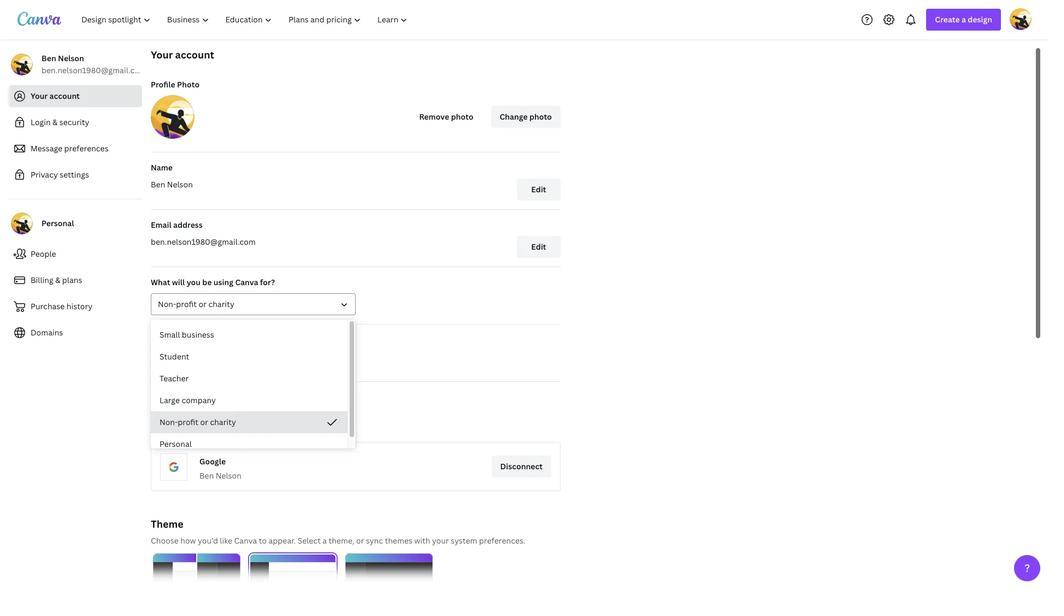 Task type: describe. For each thing, give the bounding box(es) containing it.
themes
[[385, 536, 413, 546]]

your account link
[[9, 85, 142, 107]]

to inside theme choose how you'd like canva to appear. select a theme, or sync themes with your system preferences.
[[259, 536, 267, 546]]

message preferences link
[[9, 138, 142, 160]]

0 vertical spatial or
[[199, 299, 207, 309]]

language
[[151, 335, 186, 345]]

people link
[[9, 243, 142, 265]]

0 vertical spatial your account
[[151, 48, 214, 61]]

login & security
[[31, 117, 89, 127]]

1 vertical spatial canva
[[272, 422, 295, 432]]

personal button
[[151, 433, 348, 455]]

domains
[[31, 327, 63, 338]]

billing
[[31, 275, 53, 285]]

change
[[500, 112, 528, 122]]

& for login
[[53, 117, 58, 127]]

use
[[217, 422, 229, 432]]

1 vertical spatial your
[[31, 91, 48, 101]]

system
[[451, 536, 477, 546]]

choose
[[151, 536, 179, 546]]

edit for ben.nelson1980@gmail.com
[[531, 242, 546, 252]]

large company
[[160, 395, 216, 406]]

what
[[151, 277, 170, 288]]

student option
[[151, 346, 348, 368]]

accounts
[[217, 392, 251, 402]]

address
[[173, 220, 203, 230]]

remove photo
[[419, 112, 474, 122]]

1 horizontal spatial your
[[151, 48, 173, 61]]

email address
[[151, 220, 203, 230]]

ben nelson
[[151, 179, 193, 190]]

billing & plans link
[[9, 269, 142, 291]]

or inside theme choose how you'd like canva to appear. select a theme, or sync themes with your system preferences.
[[356, 536, 364, 546]]

profile
[[151, 79, 175, 90]]

to right in
[[263, 422, 271, 432]]

a inside theme choose how you'd like canva to appear. select a theme, or sync themes with your system preferences.
[[323, 536, 327, 546]]

theme choose how you'd like canva to appear. select a theme, or sync themes with your system preferences.
[[151, 518, 526, 546]]

domains link
[[9, 322, 142, 344]]

email
[[151, 220, 171, 230]]

ben nelson ben.nelson1980@gmail.com
[[42, 53, 146, 75]]

services that you use to log in to canva
[[151, 422, 295, 432]]

1 vertical spatial account
[[49, 91, 80, 101]]

connected social accounts
[[151, 392, 251, 402]]

canva for what
[[235, 277, 258, 288]]

student button
[[151, 346, 348, 368]]

0 vertical spatial ben.nelson1980@gmail.com
[[42, 65, 146, 75]]

non-profit or charity option
[[151, 412, 348, 433]]

photo for remove photo
[[451, 112, 474, 122]]

remove photo button
[[411, 106, 482, 128]]

design
[[968, 14, 993, 25]]

login & security link
[[9, 112, 142, 133]]

theme
[[151, 518, 184, 531]]

plans
[[62, 275, 82, 285]]

name
[[151, 162, 173, 173]]

create a design button
[[927, 9, 1001, 31]]

non- inside option
[[160, 417, 178, 427]]

google ben nelson
[[200, 456, 242, 481]]

edit for ben nelson
[[531, 184, 546, 195]]

non-profit or charity button
[[151, 412, 348, 433]]

what will you be using canva for?
[[151, 277, 275, 288]]

billing & plans
[[31, 275, 82, 285]]

using
[[214, 277, 233, 288]]

photo for change photo
[[530, 112, 552, 122]]

for?
[[260, 277, 275, 288]]

people
[[31, 249, 56, 259]]

teacher option
[[151, 368, 348, 390]]

login
[[31, 117, 51, 127]]

disconnect button
[[492, 456, 552, 478]]

profile photo
[[151, 79, 200, 90]]

security
[[59, 117, 89, 127]]

charity inside option
[[210, 417, 236, 427]]

settings
[[60, 169, 89, 180]]

you for that
[[201, 422, 215, 432]]

connected
[[151, 392, 192, 402]]

services
[[151, 422, 182, 432]]

preferences
[[64, 143, 109, 154]]

large company button
[[151, 390, 348, 412]]

edit button for ben nelson
[[517, 179, 561, 201]]

ben inside google ben nelson
[[200, 471, 214, 481]]

remove
[[419, 112, 449, 122]]

0 vertical spatial personal
[[42, 218, 74, 228]]

ben nelson image
[[1010, 8, 1032, 30]]

teacher button
[[151, 368, 348, 390]]

be
[[202, 277, 212, 288]]

business
[[182, 330, 214, 340]]

photo
[[177, 79, 200, 90]]



Task type: locate. For each thing, give the bounding box(es) containing it.
1 vertical spatial edit
[[531, 242, 546, 252]]

0 vertical spatial canva
[[235, 277, 258, 288]]

ben.nelson1980@gmail.com down "address"
[[151, 237, 256, 247]]

1 horizontal spatial photo
[[530, 112, 552, 122]]

privacy
[[31, 169, 58, 180]]

0 horizontal spatial nelson
[[58, 53, 84, 63]]

teacher
[[160, 373, 189, 384]]

you left be
[[187, 277, 201, 288]]

2 photo from the left
[[530, 112, 552, 122]]

1 vertical spatial you
[[201, 422, 215, 432]]

list box
[[151, 324, 348, 455]]

2 edit from the top
[[531, 242, 546, 252]]

to left log
[[231, 422, 239, 432]]

your up profile in the left top of the page
[[151, 48, 173, 61]]

1 vertical spatial &
[[55, 275, 60, 285]]

photo
[[451, 112, 474, 122], [530, 112, 552, 122]]

or inside option
[[200, 417, 208, 427]]

0 vertical spatial ben
[[42, 53, 56, 63]]

message preferences
[[31, 143, 109, 154]]

personal up people
[[42, 218, 74, 228]]

1 vertical spatial ben
[[151, 179, 165, 190]]

nelson
[[58, 53, 84, 63], [167, 179, 193, 190], [216, 471, 242, 481]]

disconnect
[[500, 461, 543, 472]]

1 edit button from the top
[[517, 179, 561, 201]]

account
[[175, 48, 214, 61], [49, 91, 80, 101]]

social
[[194, 392, 215, 402]]

with
[[414, 536, 430, 546]]

canva inside theme choose how you'd like canva to appear. select a theme, or sync themes with your system preferences.
[[234, 536, 257, 546]]

company
[[182, 395, 216, 406]]

1 vertical spatial profit
[[178, 417, 198, 427]]

purchase
[[31, 301, 65, 312]]

personal
[[42, 218, 74, 228], [160, 439, 192, 449]]

& for billing
[[55, 275, 60, 285]]

&
[[53, 117, 58, 127], [55, 275, 60, 285]]

photo right the change at the top of page
[[530, 112, 552, 122]]

ben for ben nelson ben.nelson1980@gmail.com
[[42, 53, 56, 63]]

0 vertical spatial non-
[[158, 299, 176, 309]]

non-profit or charity down be
[[158, 299, 234, 309]]

non-profit or charity inside option
[[160, 417, 236, 427]]

theme,
[[329, 536, 354, 546]]

1 horizontal spatial a
[[962, 14, 966, 25]]

you left use
[[201, 422, 215, 432]]

your up login
[[31, 91, 48, 101]]

will
[[172, 277, 185, 288]]

edit button for ben.nelson1980@gmail.com
[[517, 236, 561, 258]]

nelson for ben nelson
[[167, 179, 193, 190]]

2 vertical spatial nelson
[[216, 471, 242, 481]]

edit button
[[517, 179, 561, 201], [517, 236, 561, 258]]

you
[[187, 277, 201, 288], [201, 422, 215, 432]]

profit down large company
[[178, 417, 198, 427]]

ben.nelson1980@gmail.com up "your account" link
[[42, 65, 146, 75]]

or right that
[[200, 417, 208, 427]]

0 vertical spatial edit button
[[517, 179, 561, 201]]

1 photo from the left
[[451, 112, 474, 122]]

your account inside "your account" link
[[31, 91, 80, 101]]

0 horizontal spatial photo
[[451, 112, 474, 122]]

your account up login & security
[[31, 91, 80, 101]]

personal inside personal button
[[160, 439, 192, 449]]

profit
[[176, 299, 197, 309], [178, 417, 198, 427]]

1 horizontal spatial your account
[[151, 48, 214, 61]]

nelson down name
[[167, 179, 193, 190]]

student
[[160, 351, 189, 362]]

0 vertical spatial nelson
[[58, 53, 84, 63]]

1 vertical spatial non-
[[160, 417, 178, 427]]

change photo button
[[491, 106, 561, 128]]

a right select
[[323, 536, 327, 546]]

2 horizontal spatial nelson
[[216, 471, 242, 481]]

you for will
[[187, 277, 201, 288]]

that
[[184, 422, 199, 432]]

to
[[231, 422, 239, 432], [263, 422, 271, 432], [259, 536, 267, 546]]

1 vertical spatial personal
[[160, 439, 192, 449]]

& inside billing & plans link
[[55, 275, 60, 285]]

small
[[160, 330, 180, 340]]

purchase history
[[31, 301, 93, 312]]

2 vertical spatial ben
[[200, 471, 214, 481]]

photo inside remove photo button
[[451, 112, 474, 122]]

non-
[[158, 299, 176, 309], [160, 417, 178, 427]]

large
[[160, 395, 180, 406]]

ben.nelson1980@gmail.com
[[42, 65, 146, 75], [151, 237, 256, 247]]

create a design
[[935, 14, 993, 25]]

& right login
[[53, 117, 58, 127]]

your account up photo
[[151, 48, 214, 61]]

a
[[962, 14, 966, 25], [323, 536, 327, 546]]

0 vertical spatial you
[[187, 277, 201, 288]]

nelson down google
[[216, 471, 242, 481]]

0 horizontal spatial ben
[[42, 53, 56, 63]]

large company option
[[151, 390, 348, 412]]

1 horizontal spatial personal
[[160, 439, 192, 449]]

to left appear.
[[259, 536, 267, 546]]

ben for ben nelson
[[151, 179, 165, 190]]

ben down name
[[151, 179, 165, 190]]

1 horizontal spatial ben
[[151, 179, 165, 190]]

& left plans
[[55, 275, 60, 285]]

None button
[[153, 554, 241, 590], [249, 554, 337, 590], [345, 554, 433, 590], [153, 554, 241, 590], [249, 554, 337, 590], [345, 554, 433, 590]]

ben down google
[[200, 471, 214, 481]]

2 edit button from the top
[[517, 236, 561, 258]]

0 horizontal spatial your account
[[31, 91, 80, 101]]

canva for theme
[[234, 536, 257, 546]]

1 vertical spatial or
[[200, 417, 208, 427]]

0 horizontal spatial personal
[[42, 218, 74, 228]]

1 vertical spatial ben.nelson1980@gmail.com
[[151, 237, 256, 247]]

non- down what
[[158, 299, 176, 309]]

0 vertical spatial &
[[53, 117, 58, 127]]

non-profit or charity
[[158, 299, 234, 309], [160, 417, 236, 427]]

non-profit or charity down company
[[160, 417, 236, 427]]

purchase history link
[[9, 296, 142, 318]]

0 vertical spatial a
[[962, 14, 966, 25]]

log
[[241, 422, 252, 432]]

canva right like
[[234, 536, 257, 546]]

or down be
[[199, 299, 207, 309]]

account up photo
[[175, 48, 214, 61]]

in
[[254, 422, 261, 432]]

1 vertical spatial charity
[[210, 417, 236, 427]]

1 horizontal spatial account
[[175, 48, 214, 61]]

ben
[[42, 53, 56, 63], [151, 179, 165, 190], [200, 471, 214, 481]]

edit
[[531, 184, 546, 195], [531, 242, 546, 252]]

like
[[220, 536, 232, 546]]

your
[[432, 536, 449, 546]]

0 horizontal spatial your
[[31, 91, 48, 101]]

canva left for?
[[235, 277, 258, 288]]

0 vertical spatial non-profit or charity
[[158, 299, 234, 309]]

sync
[[366, 536, 383, 546]]

nelson for ben nelson ben.nelson1980@gmail.com
[[58, 53, 84, 63]]

select
[[298, 536, 321, 546]]

list box containing small business
[[151, 324, 348, 455]]

or
[[199, 299, 207, 309], [200, 417, 208, 427], [356, 536, 364, 546]]

profit inside option
[[178, 417, 198, 427]]

1 edit from the top
[[531, 184, 546, 195]]

small business
[[160, 330, 214, 340]]

how
[[181, 536, 196, 546]]

personal down services
[[160, 439, 192, 449]]

0 vertical spatial your
[[151, 48, 173, 61]]

ben inside ben nelson ben.nelson1980@gmail.com
[[42, 53, 56, 63]]

charity left log
[[210, 417, 236, 427]]

small business option
[[151, 324, 348, 346]]

2 horizontal spatial ben
[[200, 471, 214, 481]]

profit down will
[[176, 299, 197, 309]]

0 vertical spatial charity
[[208, 299, 234, 309]]

a left design
[[962, 14, 966, 25]]

message
[[31, 143, 62, 154]]

appear.
[[269, 536, 296, 546]]

google
[[200, 456, 226, 467]]

non- down large
[[160, 417, 178, 427]]

small business button
[[151, 324, 348, 346]]

0 vertical spatial account
[[175, 48, 214, 61]]

nelson inside google ben nelson
[[216, 471, 242, 481]]

1 vertical spatial edit button
[[517, 236, 561, 258]]

1 vertical spatial nelson
[[167, 179, 193, 190]]

1 horizontal spatial ben.nelson1980@gmail.com
[[151, 237, 256, 247]]

2 vertical spatial canva
[[234, 536, 257, 546]]

1 vertical spatial a
[[323, 536, 327, 546]]

0 horizontal spatial account
[[49, 91, 80, 101]]

0 horizontal spatial ben.nelson1980@gmail.com
[[42, 65, 146, 75]]

top level navigation element
[[74, 9, 417, 31]]

nelson inside ben nelson ben.nelson1980@gmail.com
[[58, 53, 84, 63]]

personal option
[[151, 433, 348, 455]]

ben up "your account" link
[[42, 53, 56, 63]]

privacy settings
[[31, 169, 89, 180]]

photo right remove
[[451, 112, 474, 122]]

canva right in
[[272, 422, 295, 432]]

you'd
[[198, 536, 218, 546]]

0 horizontal spatial a
[[323, 536, 327, 546]]

1 vertical spatial non-profit or charity
[[160, 417, 236, 427]]

1 horizontal spatial nelson
[[167, 179, 193, 190]]

1 vertical spatial your account
[[31, 91, 80, 101]]

privacy settings link
[[9, 164, 142, 186]]

or left sync
[[356, 536, 364, 546]]

account up login & security
[[49, 91, 80, 101]]

a inside dropdown button
[[962, 14, 966, 25]]

charity down using
[[208, 299, 234, 309]]

photo inside change photo button
[[530, 112, 552, 122]]

your account
[[151, 48, 214, 61], [31, 91, 80, 101]]

preferences.
[[479, 536, 526, 546]]

your
[[151, 48, 173, 61], [31, 91, 48, 101]]

0 vertical spatial profit
[[176, 299, 197, 309]]

Non-profit or charity button
[[151, 294, 356, 315]]

canva
[[235, 277, 258, 288], [272, 422, 295, 432], [234, 536, 257, 546]]

create
[[935, 14, 960, 25]]

change photo
[[500, 112, 552, 122]]

history
[[67, 301, 93, 312]]

2 vertical spatial or
[[356, 536, 364, 546]]

0 vertical spatial edit
[[531, 184, 546, 195]]

& inside login & security link
[[53, 117, 58, 127]]

nelson up "your account" link
[[58, 53, 84, 63]]



Task type: vqa. For each thing, say whether or not it's contained in the screenshot.
Samoa, inside dropdown button
no



